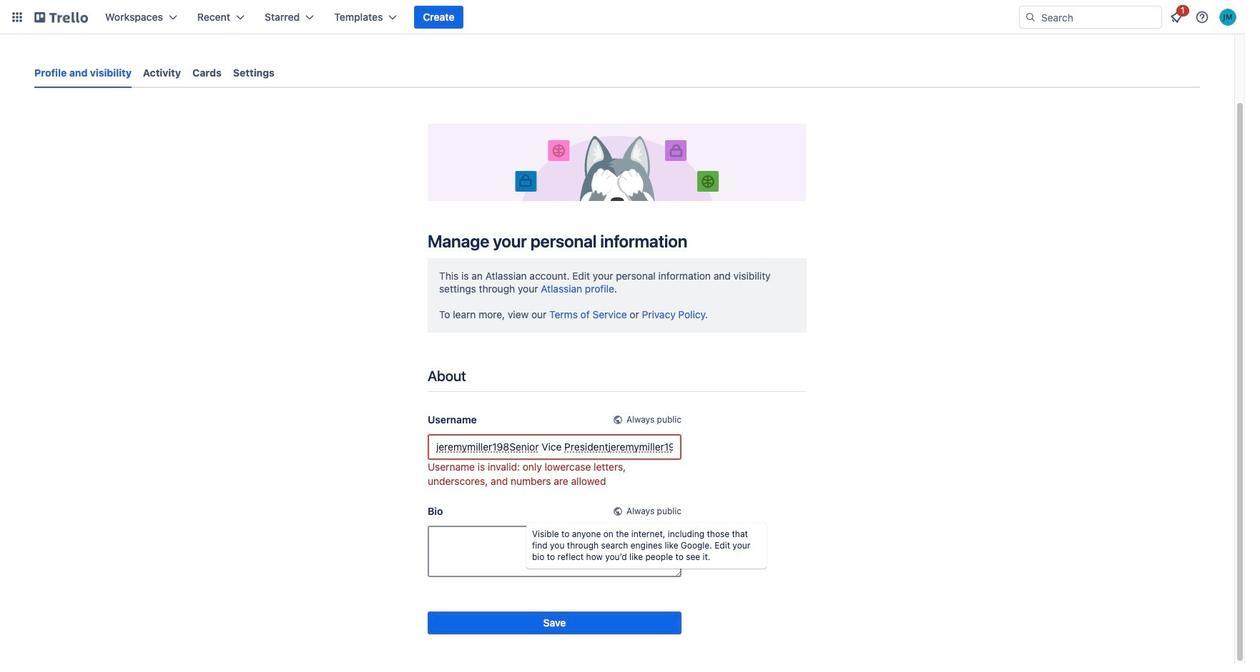 Task type: describe. For each thing, give the bounding box(es) containing it.
primary element
[[0, 0, 1245, 34]]

jeremy miller (jeremymiller198) image
[[1220, 9, 1237, 26]]

1 notification image
[[1168, 9, 1185, 26]]

search image
[[1025, 11, 1037, 23]]



Task type: vqa. For each thing, say whether or not it's contained in the screenshot.
Click to unstar this board. It will be removed from your starred list. image to the right
no



Task type: locate. For each thing, give the bounding box(es) containing it.
Search field
[[1037, 7, 1162, 27]]

None text field
[[428, 526, 682, 577]]

back to home image
[[34, 6, 88, 29]]

tooltip
[[527, 523, 767, 569]]

None text field
[[428, 434, 682, 460]]

open information menu image
[[1195, 10, 1210, 24]]



